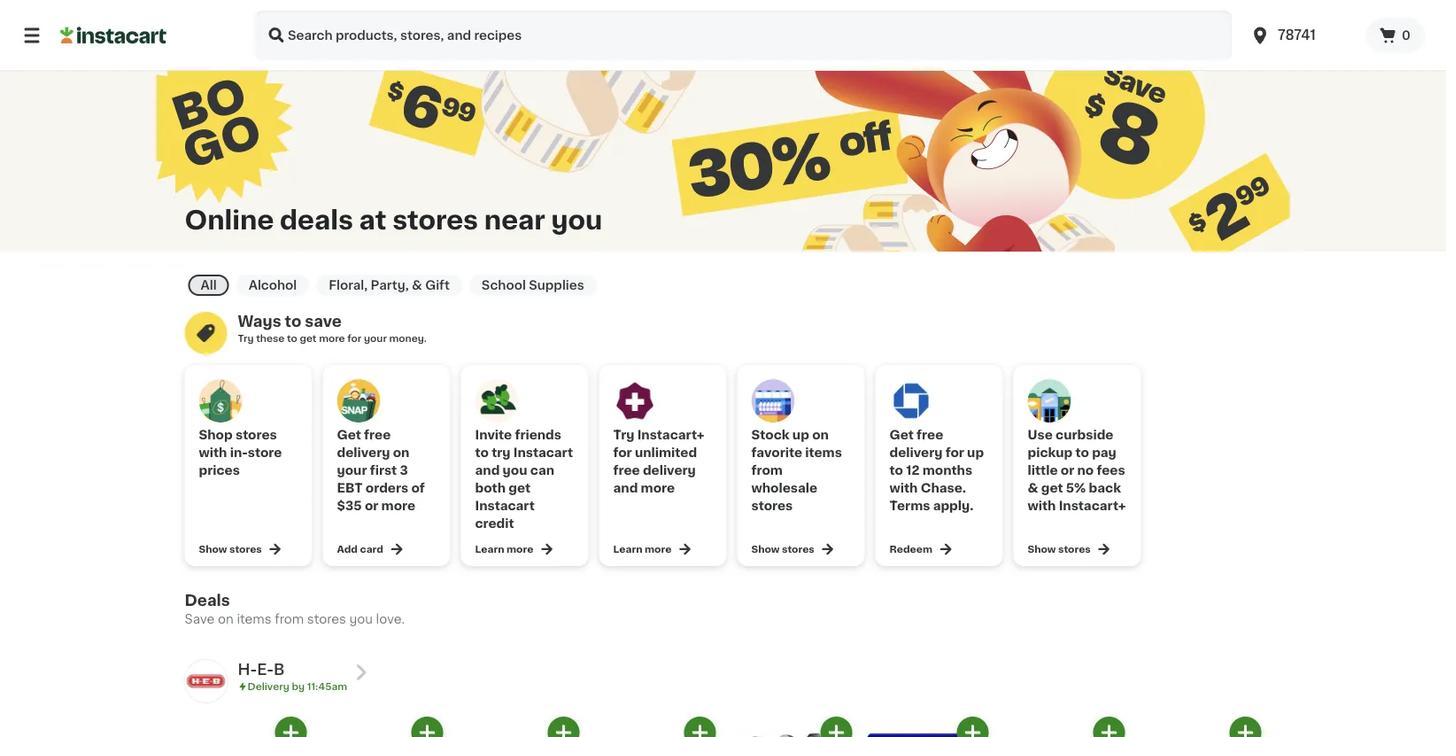 Task type: vqa. For each thing, say whether or not it's contained in the screenshot.


Task type: describe. For each thing, give the bounding box(es) containing it.
add
[[337, 544, 358, 554]]

shop stores with in-store prices
[[199, 429, 282, 477]]

online deals at stores near you
[[185, 207, 603, 233]]

pay
[[1092, 446, 1117, 459]]

$35
[[337, 500, 362, 512]]

curbside
[[1056, 429, 1114, 441]]

store
[[248, 446, 282, 459]]

savings education cards icon image
[[185, 312, 227, 354]]

these
[[256, 334, 285, 343]]

0
[[1402, 29, 1411, 42]]

learn for try instacart+ for unlimited free delivery and more
[[613, 544, 643, 554]]

deals
[[185, 593, 230, 608]]

from inside deals save on items from stores you love.
[[275, 613, 304, 625]]

get for get free delivery for up to 12 months with chase. terms apply.
[[890, 429, 914, 441]]

chase.
[[921, 482, 966, 494]]

try inside 'try instacart+ for unlimited free delivery and more'
[[613, 429, 635, 441]]

learn more for try instacart+ for unlimited free delivery and more
[[613, 544, 672, 554]]

show for shop stores with in-store prices
[[199, 544, 227, 554]]

money.
[[389, 334, 427, 343]]

in-
[[230, 446, 248, 459]]

for inside 'try instacart+ for unlimited free delivery and more'
[[613, 446, 632, 459]]

school supplies link
[[469, 275, 597, 296]]

or inside get free delivery on your first 3 ebt orders of $35 or more
[[365, 500, 379, 512]]

try instacart+ for unlimited free delivery and more
[[613, 429, 705, 494]]

floral,
[[329, 279, 368, 291]]

0 vertical spatial instacart
[[514, 446, 573, 459]]

free for for
[[917, 429, 944, 441]]

stores inside the shop stores with in-store prices
[[236, 429, 277, 441]]

5%
[[1066, 482, 1086, 494]]

get free delivery for up to 12 months with chase. terms apply.
[[890, 429, 984, 512]]

use
[[1028, 429, 1053, 441]]

delivery
[[248, 682, 289, 691]]

1 add image from the left
[[416, 721, 438, 737]]

stores inside deals save on items from stores you love.
[[307, 613, 346, 625]]

and inside 'try instacart+ for unlimited free delivery and more'
[[613, 482, 638, 494]]

b
[[274, 662, 285, 677]]

delivery for first
[[337, 446, 390, 459]]

0 vertical spatial &
[[412, 279, 422, 291]]

deals save on items from stores you love.
[[185, 593, 405, 625]]

e-
[[257, 662, 274, 677]]

months
[[923, 464, 973, 477]]

with inside the shop stores with in-store prices
[[199, 446, 227, 459]]

first
[[370, 464, 397, 477]]

to right "these"
[[287, 334, 297, 343]]

get free delivery on your first 3 ebt orders of $35 or more
[[337, 429, 425, 512]]

to inside 'invite friends to try instacart and you can both get instacart credit'
[[475, 446, 489, 459]]

try inside ways to save try these to get more for your money.
[[238, 334, 254, 343]]

on for deals
[[218, 613, 234, 625]]

alcohol link
[[236, 275, 309, 296]]

11:45am
[[307, 682, 347, 691]]

online deals at stores near you main content
[[0, 0, 1447, 737]]

prices
[[199, 464, 240, 477]]

card
[[360, 544, 383, 554]]

free inside 'try instacart+ for unlimited free delivery and more'
[[613, 464, 640, 477]]

all
[[201, 279, 217, 291]]

or inside the use curbside pickup to pay little or no fees & get 5% back with instacart+
[[1061, 464, 1075, 477]]

credit
[[475, 517, 514, 530]]

items inside stock up on favorite items from wholesale stores
[[805, 446, 842, 459]]

4 product group from the left
[[594, 717, 716, 737]]

save
[[185, 613, 215, 625]]

school supplies
[[482, 279, 584, 291]]

of
[[411, 482, 425, 494]]

h-e-b
[[238, 662, 285, 677]]

all link
[[188, 275, 229, 296]]

can
[[530, 464, 555, 477]]

6 product group from the left
[[867, 717, 989, 737]]

your inside get free delivery on your first 3 ebt orders of $35 or more
[[337, 464, 367, 477]]

0 button
[[1367, 18, 1425, 53]]

online
[[185, 207, 274, 233]]

fees
[[1097, 464, 1125, 477]]

2 product group from the left
[[321, 717, 443, 737]]

little
[[1028, 464, 1058, 477]]

show stores for shop stores with in-store prices
[[199, 544, 262, 554]]

for inside ways to save try these to get more for your money.
[[348, 334, 362, 343]]

on inside get free delivery on your first 3 ebt orders of $35 or more
[[393, 446, 410, 459]]

instacart+ inside 'try instacart+ for unlimited free delivery and more'
[[637, 429, 705, 441]]

instacart logo image
[[60, 25, 167, 46]]

Search field
[[255, 11, 1232, 60]]

stock
[[752, 429, 790, 441]]

back
[[1089, 482, 1121, 494]]

apply.
[[933, 500, 974, 512]]

invite
[[475, 429, 512, 441]]

get inside ways to save try these to get more for your money.
[[300, 334, 317, 343]]

from inside stock up on favorite items from wholesale stores
[[752, 464, 783, 477]]

4 add image from the left
[[1098, 721, 1121, 737]]

h-
[[238, 662, 257, 677]]

pickup
[[1028, 446, 1073, 459]]



Task type: locate. For each thing, give the bounding box(es) containing it.
1 horizontal spatial from
[[752, 464, 783, 477]]

ways
[[238, 314, 281, 329]]

friends
[[515, 429, 562, 441]]

2 show from the left
[[752, 544, 780, 554]]

2 78741 button from the left
[[1250, 11, 1356, 60]]

add image
[[280, 721, 302, 737], [553, 721, 575, 737], [826, 721, 848, 737], [1098, 721, 1121, 737], [1235, 721, 1257, 737]]

more inside ways to save try these to get more for your money.
[[319, 334, 345, 343]]

items
[[805, 446, 842, 459], [237, 613, 272, 625]]

you right near
[[551, 207, 603, 233]]

to inside the use curbside pickup to pay little or no fees & get 5% back with instacart+
[[1076, 446, 1089, 459]]

instacart+
[[637, 429, 705, 441], [1059, 500, 1126, 512]]

unlimited
[[635, 446, 697, 459]]

try
[[492, 446, 511, 459]]

1 horizontal spatial for
[[613, 446, 632, 459]]

2 get from the left
[[890, 429, 914, 441]]

learn more
[[475, 544, 534, 554], [613, 544, 672, 554]]

stores inside stock up on favorite items from wholesale stores
[[752, 500, 793, 512]]

free up 12
[[917, 429, 944, 441]]

or
[[1061, 464, 1075, 477], [365, 500, 379, 512]]

1 horizontal spatial or
[[1061, 464, 1075, 477]]

instacart up "credit" at the bottom left of the page
[[475, 500, 535, 512]]

get
[[300, 334, 317, 343], [509, 482, 531, 494], [1042, 482, 1064, 494]]

more down orders at the left bottom
[[381, 500, 416, 512]]

floral, party, & gift link
[[316, 275, 462, 296]]

2 horizontal spatial for
[[946, 446, 965, 459]]

delivery inside 'try instacart+ for unlimited free delivery and more'
[[643, 464, 696, 477]]

0 vertical spatial try
[[238, 334, 254, 343]]

items right favorite
[[805, 446, 842, 459]]

2 learn more from the left
[[613, 544, 672, 554]]

get
[[337, 429, 361, 441], [890, 429, 914, 441]]

1 get from the left
[[337, 429, 361, 441]]

up
[[793, 429, 810, 441], [967, 446, 984, 459]]

0 horizontal spatial up
[[793, 429, 810, 441]]

on inside deals save on items from stores you love.
[[218, 613, 234, 625]]

& inside the use curbside pickup to pay little or no fees & get 5% back with instacart+
[[1028, 482, 1039, 494]]

5 product group from the left
[[730, 717, 853, 737]]

0 horizontal spatial show stores
[[199, 544, 262, 554]]

favorite
[[752, 446, 803, 459]]

to left 12
[[890, 464, 903, 477]]

you inside 'invite friends to try instacart and you can both get instacart credit'
[[503, 464, 528, 477]]

instacart
[[514, 446, 573, 459], [475, 500, 535, 512]]

get down the "little"
[[1042, 482, 1064, 494]]

to left try
[[475, 446, 489, 459]]

1 learn from the left
[[475, 544, 504, 554]]

learn
[[475, 544, 504, 554], [613, 544, 643, 554]]

by
[[292, 682, 305, 691]]

1 vertical spatial or
[[365, 500, 379, 512]]

you left love.
[[349, 613, 373, 625]]

free for on
[[364, 429, 391, 441]]

save
[[305, 314, 342, 329]]

with inside get free delivery for up to 12 months with chase. terms apply.
[[890, 482, 918, 494]]

you for deals
[[349, 613, 373, 625]]

instacart up can
[[514, 446, 573, 459]]

1 horizontal spatial on
[[393, 446, 410, 459]]

add image
[[416, 721, 438, 737], [689, 721, 711, 737], [962, 721, 984, 737]]

show for stock up on favorite items from wholesale stores
[[752, 544, 780, 554]]

and
[[475, 464, 500, 477], [613, 482, 638, 494]]

1 horizontal spatial show
[[752, 544, 780, 554]]

with down the "little"
[[1028, 500, 1056, 512]]

gift
[[425, 279, 450, 291]]

redeem
[[890, 544, 933, 554]]

1 vertical spatial instacart
[[475, 500, 535, 512]]

1 horizontal spatial show stores
[[752, 544, 815, 554]]

1 vertical spatial and
[[613, 482, 638, 494]]

more down "credit" at the bottom left of the page
[[507, 544, 534, 554]]

and down unlimited
[[613, 482, 638, 494]]

show stores down 5%
[[1028, 544, 1091, 554]]

2 add image from the left
[[553, 721, 575, 737]]

more inside 'try instacart+ for unlimited free delivery and more'
[[641, 482, 675, 494]]

2 horizontal spatial you
[[551, 207, 603, 233]]

your
[[364, 334, 387, 343], [337, 464, 367, 477]]

1 horizontal spatial delivery
[[643, 464, 696, 477]]

delivery inside get free delivery on your first 3 ebt orders of $35 or more
[[337, 446, 390, 459]]

stores
[[393, 207, 478, 233], [236, 429, 277, 441], [752, 500, 793, 512], [229, 544, 262, 554], [782, 544, 815, 554], [1059, 544, 1091, 554], [307, 613, 346, 625]]

1 horizontal spatial add image
[[689, 721, 711, 737]]

show stores
[[199, 544, 262, 554], [752, 544, 815, 554], [1028, 544, 1091, 554]]

items inside deals save on items from stores you love.
[[237, 613, 272, 625]]

more down 'try instacart+ for unlimited free delivery and more'
[[645, 544, 672, 554]]

None search field
[[255, 11, 1232, 60]]

for
[[348, 334, 362, 343], [613, 446, 632, 459], [946, 446, 965, 459]]

deals
[[280, 207, 353, 233]]

free down unlimited
[[613, 464, 640, 477]]

3 show stores from the left
[[1028, 544, 1091, 554]]

try
[[238, 334, 254, 343], [613, 429, 635, 441]]

1 horizontal spatial try
[[613, 429, 635, 441]]

0 horizontal spatial learn
[[475, 544, 504, 554]]

2 learn from the left
[[613, 544, 643, 554]]

& left gift
[[412, 279, 422, 291]]

up inside stock up on favorite items from wholesale stores
[[793, 429, 810, 441]]

wholesale
[[752, 482, 818, 494]]

5 add image from the left
[[1235, 721, 1257, 737]]

on right the save
[[218, 613, 234, 625]]

1 horizontal spatial and
[[613, 482, 638, 494]]

on inside stock up on favorite items from wholesale stores
[[812, 429, 829, 441]]

items up "h-"
[[237, 613, 272, 625]]

from up b
[[275, 613, 304, 625]]

2 horizontal spatial delivery
[[890, 446, 943, 459]]

free inside get free delivery for up to 12 months with chase. terms apply.
[[917, 429, 944, 441]]

78741 button
[[1239, 11, 1367, 60], [1250, 11, 1356, 60]]

0 horizontal spatial try
[[238, 334, 254, 343]]

1 vertical spatial instacart+
[[1059, 500, 1126, 512]]

get for get free delivery on your first 3 ebt orders of $35 or more
[[337, 429, 361, 441]]

instacart+ inside the use curbside pickup to pay little or no fees & get 5% back with instacart+
[[1059, 500, 1126, 512]]

3
[[400, 464, 408, 477]]

more
[[319, 334, 345, 343], [641, 482, 675, 494], [381, 500, 416, 512], [507, 544, 534, 554], [645, 544, 672, 554]]

get down the save
[[300, 334, 317, 343]]

you inside deals save on items from stores you love.
[[349, 613, 373, 625]]

0 horizontal spatial &
[[412, 279, 422, 291]]

delivery by 11:45am
[[248, 682, 347, 691]]

show
[[199, 544, 227, 554], [752, 544, 780, 554], [1028, 544, 1056, 554]]

1 learn more from the left
[[475, 544, 534, 554]]

1 vertical spatial you
[[503, 464, 528, 477]]

8 product group from the left
[[1140, 717, 1262, 737]]

0 horizontal spatial instacart+
[[637, 429, 705, 441]]

2 horizontal spatial free
[[917, 429, 944, 441]]

or right $35
[[365, 500, 379, 512]]

your left "money."
[[364, 334, 387, 343]]

up inside get free delivery for up to 12 months with chase. terms apply.
[[967, 446, 984, 459]]

on up 3
[[393, 446, 410, 459]]

0 horizontal spatial from
[[275, 613, 304, 625]]

free up "first"
[[364, 429, 391, 441]]

1 vertical spatial from
[[275, 613, 304, 625]]

you down try
[[503, 464, 528, 477]]

2 horizontal spatial add image
[[962, 721, 984, 737]]

2 horizontal spatial show stores
[[1028, 544, 1091, 554]]

terms
[[890, 500, 930, 512]]

floral, party, & gift
[[329, 279, 450, 291]]

1 vertical spatial your
[[337, 464, 367, 477]]

at
[[359, 207, 387, 233]]

1 vertical spatial items
[[237, 613, 272, 625]]

get inside the use curbside pickup to pay little or no fees & get 5% back with instacart+
[[1042, 482, 1064, 494]]

supplies
[[529, 279, 584, 291]]

1 vertical spatial up
[[967, 446, 984, 459]]

ebt
[[337, 482, 363, 494]]

or left no
[[1061, 464, 1075, 477]]

7 product group from the left
[[1003, 717, 1125, 737]]

get up the ebt
[[337, 429, 361, 441]]

0 vertical spatial your
[[364, 334, 387, 343]]

with inside the use curbside pickup to pay little or no fees & get 5% back with instacart+
[[1028, 500, 1056, 512]]

0 horizontal spatial add image
[[416, 721, 438, 737]]

0 vertical spatial you
[[551, 207, 603, 233]]

alcohol
[[249, 279, 297, 291]]

0 horizontal spatial and
[[475, 464, 500, 477]]

show up the deals
[[199, 544, 227, 554]]

1 horizontal spatial items
[[805, 446, 842, 459]]

to inside get free delivery for up to 12 months with chase. terms apply.
[[890, 464, 903, 477]]

1 horizontal spatial free
[[613, 464, 640, 477]]

2 vertical spatial you
[[349, 613, 373, 625]]

orders
[[366, 482, 408, 494]]

3 add image from the left
[[962, 721, 984, 737]]

party,
[[371, 279, 409, 291]]

0 horizontal spatial with
[[199, 446, 227, 459]]

2 horizontal spatial show
[[1028, 544, 1056, 554]]

get inside get free delivery for up to 12 months with chase. terms apply.
[[890, 429, 914, 441]]

78741
[[1278, 29, 1316, 42]]

1 show from the left
[[199, 544, 227, 554]]

to down curbside
[[1076, 446, 1089, 459]]

no
[[1078, 464, 1094, 477]]

with
[[199, 446, 227, 459], [890, 482, 918, 494], [1028, 500, 1056, 512]]

near
[[484, 207, 545, 233]]

3 product group from the left
[[458, 717, 580, 737]]

ways to save try these to get more for your money.
[[238, 314, 427, 343]]

0 vertical spatial or
[[1061, 464, 1075, 477]]

show for use curbside pickup to pay little or no fees & get 5% back with instacart+
[[1028, 544, 1056, 554]]

1 horizontal spatial you
[[503, 464, 528, 477]]

you for invite
[[503, 464, 528, 477]]

&
[[412, 279, 422, 291], [1028, 482, 1039, 494]]

shop
[[199, 429, 233, 441]]

0 horizontal spatial you
[[349, 613, 373, 625]]

school
[[482, 279, 526, 291]]

0 vertical spatial with
[[199, 446, 227, 459]]

and up the both
[[475, 464, 500, 477]]

show down wholesale
[[752, 544, 780, 554]]

to left the save
[[285, 314, 301, 329]]

0 horizontal spatial or
[[365, 500, 379, 512]]

1 horizontal spatial &
[[1028, 482, 1039, 494]]

with down shop
[[199, 446, 227, 459]]

2 vertical spatial on
[[218, 613, 234, 625]]

product group
[[185, 717, 307, 737], [321, 717, 443, 737], [458, 717, 580, 737], [594, 717, 716, 737], [730, 717, 853, 737], [867, 717, 989, 737], [1003, 717, 1125, 737], [1140, 717, 1262, 737]]

up up the months
[[967, 446, 984, 459]]

0 vertical spatial items
[[805, 446, 842, 459]]

2 add image from the left
[[689, 721, 711, 737]]

and inside 'invite friends to try instacart and you can both get instacart credit'
[[475, 464, 500, 477]]

0 horizontal spatial free
[[364, 429, 391, 441]]

show stores down wholesale
[[752, 544, 815, 554]]

2 vertical spatial with
[[1028, 500, 1056, 512]]

2 horizontal spatial on
[[812, 429, 829, 441]]

show stores for use curbside pickup to pay little or no fees & get 5% back with instacart+
[[1028, 544, 1091, 554]]

learn for invite friends to try instacart and you can both get instacart credit
[[475, 544, 504, 554]]

0 horizontal spatial delivery
[[337, 446, 390, 459]]

for down floral,
[[348, 334, 362, 343]]

your up the ebt
[[337, 464, 367, 477]]

you
[[551, 207, 603, 233], [503, 464, 528, 477], [349, 613, 373, 625]]

0 horizontal spatial get
[[337, 429, 361, 441]]

more down the save
[[319, 334, 345, 343]]

your inside ways to save try these to get more for your money.
[[364, 334, 387, 343]]

with up terms
[[890, 482, 918, 494]]

0 vertical spatial and
[[475, 464, 500, 477]]

on
[[812, 429, 829, 441], [393, 446, 410, 459], [218, 613, 234, 625]]

1 horizontal spatial instacart+
[[1059, 500, 1126, 512]]

more inside get free delivery on your first 3 ebt orders of $35 or more
[[381, 500, 416, 512]]

0 horizontal spatial learn more
[[475, 544, 534, 554]]

0 horizontal spatial for
[[348, 334, 362, 343]]

learn more for invite friends to try instacart and you can both get instacart credit
[[475, 544, 534, 554]]

free inside get free delivery on your first 3 ebt orders of $35 or more
[[364, 429, 391, 441]]

from
[[752, 464, 783, 477], [275, 613, 304, 625]]

get down can
[[509, 482, 531, 494]]

get inside 'invite friends to try instacart and you can both get instacart credit'
[[509, 482, 531, 494]]

2 show stores from the left
[[752, 544, 815, 554]]

love.
[[376, 613, 405, 625]]

1 horizontal spatial get
[[509, 482, 531, 494]]

0 vertical spatial instacart+
[[637, 429, 705, 441]]

for up the months
[[946, 446, 965, 459]]

1 vertical spatial try
[[613, 429, 635, 441]]

from down favorite
[[752, 464, 783, 477]]

1 vertical spatial &
[[1028, 482, 1039, 494]]

use curbside pickup to pay little or no fees & get 5% back with instacart+
[[1028, 429, 1126, 512]]

0 horizontal spatial get
[[300, 334, 317, 343]]

delivery for to
[[890, 446, 943, 459]]

3 show from the left
[[1028, 544, 1056, 554]]

0 horizontal spatial show
[[199, 544, 227, 554]]

on for stock
[[812, 429, 829, 441]]

invite friends to try instacart and you can both get instacart credit
[[475, 429, 573, 530]]

0 vertical spatial from
[[752, 464, 783, 477]]

try down ways
[[238, 334, 254, 343]]

1 vertical spatial with
[[890, 482, 918, 494]]

show stores for stock up on favorite items from wholesale stores
[[752, 544, 815, 554]]

& down the "little"
[[1028, 482, 1039, 494]]

both
[[475, 482, 506, 494]]

3 add image from the left
[[826, 721, 848, 737]]

instacart+ up unlimited
[[637, 429, 705, 441]]

0 vertical spatial on
[[812, 429, 829, 441]]

12
[[906, 464, 920, 477]]

get up 12
[[890, 429, 914, 441]]

1 horizontal spatial with
[[890, 482, 918, 494]]

delivery inside get free delivery for up to 12 months with chase. terms apply.
[[890, 446, 943, 459]]

for left unlimited
[[613, 446, 632, 459]]

delivery down unlimited
[[643, 464, 696, 477]]

show stores up the deals
[[199, 544, 262, 554]]

0 horizontal spatial on
[[218, 613, 234, 625]]

delivery up "first"
[[337, 446, 390, 459]]

1 horizontal spatial learn more
[[613, 544, 672, 554]]

1 horizontal spatial learn
[[613, 544, 643, 554]]

0 vertical spatial up
[[793, 429, 810, 441]]

1 horizontal spatial get
[[890, 429, 914, 441]]

2 horizontal spatial with
[[1028, 500, 1056, 512]]

show down the "little"
[[1028, 544, 1056, 554]]

instacart+ down back at the bottom right of page
[[1059, 500, 1126, 512]]

get inside get free delivery on your first 3 ebt orders of $35 or more
[[337, 429, 361, 441]]

delivery up 12
[[890, 446, 943, 459]]

on right stock
[[812, 429, 829, 441]]

1 vertical spatial on
[[393, 446, 410, 459]]

1 product group from the left
[[185, 717, 307, 737]]

2 horizontal spatial get
[[1042, 482, 1064, 494]]

add card
[[337, 544, 383, 554]]

h e b image
[[185, 660, 227, 702]]

delivery
[[337, 446, 390, 459], [890, 446, 943, 459], [643, 464, 696, 477]]

up up favorite
[[793, 429, 810, 441]]

0 horizontal spatial items
[[237, 613, 272, 625]]

try right friends
[[613, 429, 635, 441]]

more down unlimited
[[641, 482, 675, 494]]

1 show stores from the left
[[199, 544, 262, 554]]

stock up on favorite items from wholesale stores
[[752, 429, 842, 512]]

1 78741 button from the left
[[1239, 11, 1367, 60]]

1 horizontal spatial up
[[967, 446, 984, 459]]

1 add image from the left
[[280, 721, 302, 737]]

for inside get free delivery for up to 12 months with chase. terms apply.
[[946, 446, 965, 459]]



